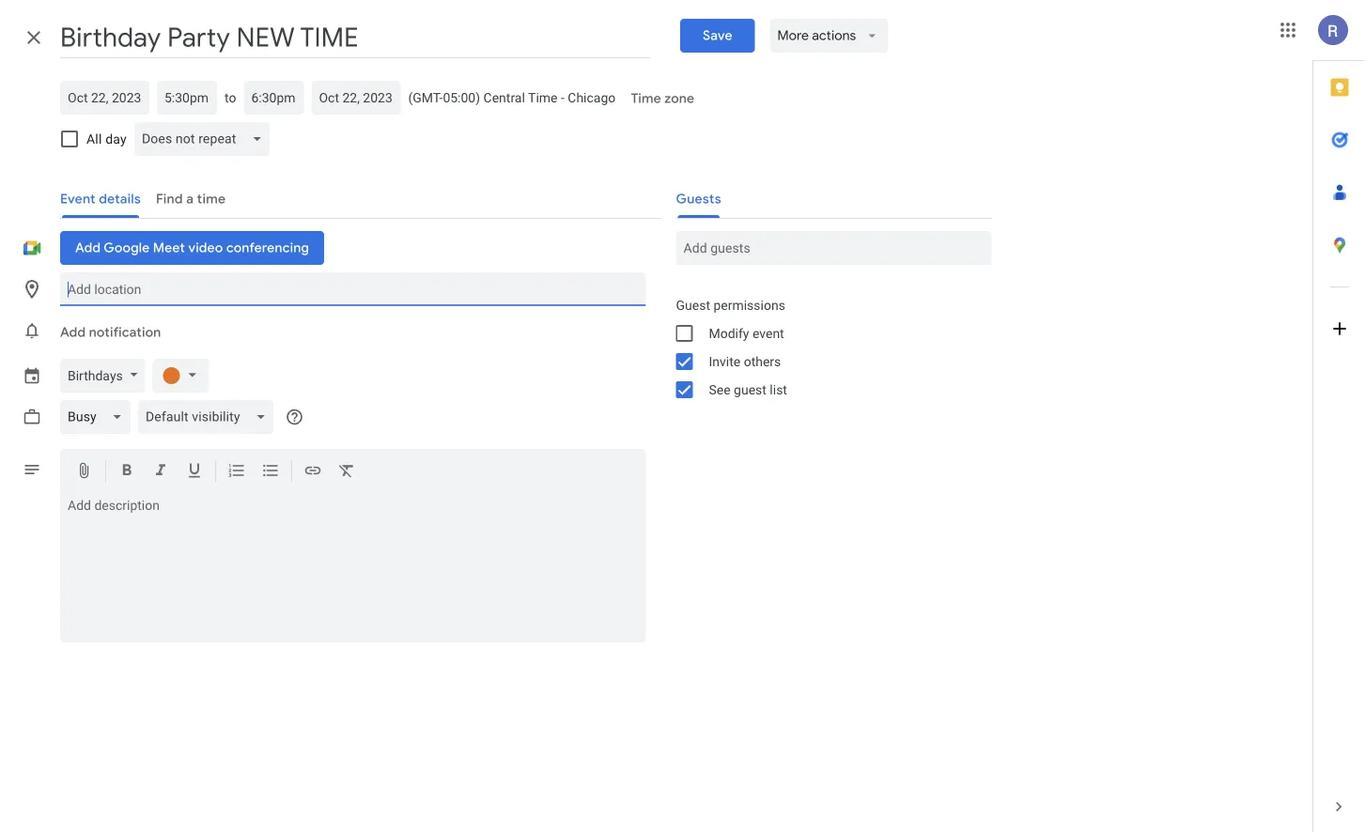 Task type: locate. For each thing, give the bounding box(es) containing it.
zone
[[665, 90, 695, 107]]

time inside button
[[631, 90, 661, 107]]

more
[[778, 27, 809, 44]]

save
[[703, 27, 733, 44]]

group
[[661, 291, 992, 404]]

numbered list image
[[227, 462, 246, 484]]

tab list
[[1314, 61, 1366, 781]]

save button
[[681, 19, 755, 53]]

time left - on the top of page
[[528, 90, 558, 105]]

day
[[105, 131, 127, 147]]

Location text field
[[68, 273, 639, 306]]

remove formatting image
[[337, 462, 356, 484]]

time left zone
[[631, 90, 661, 107]]

notification
[[89, 324, 161, 341]]

permissions
[[714, 298, 786, 313]]

invite others
[[709, 354, 781, 369]]

guest
[[676, 298, 711, 313]]

arrow_drop_down
[[864, 27, 881, 44]]

list
[[770, 382, 788, 398]]

time
[[528, 90, 558, 105], [631, 90, 661, 107]]

add notification button
[[53, 310, 169, 355]]

insert link image
[[304, 462, 322, 484]]

End date text field
[[319, 86, 393, 109]]

add
[[60, 324, 86, 341]]

invite
[[709, 354, 741, 369]]

bold image
[[118, 462, 136, 484]]

1 horizontal spatial time
[[631, 90, 661, 107]]

End time text field
[[251, 86, 297, 109]]

Guests text field
[[684, 231, 985, 265]]

Start date text field
[[68, 86, 142, 109]]

None field
[[134, 122, 278, 156], [60, 400, 138, 434], [138, 400, 281, 434], [134, 122, 278, 156], [60, 400, 138, 434], [138, 400, 281, 434]]

(gmt-
[[408, 90, 443, 105]]

chicago
[[568, 90, 616, 105]]

central
[[484, 90, 525, 105]]



Task type: vqa. For each thing, say whether or not it's contained in the screenshot.
16 to the left
no



Task type: describe. For each thing, give the bounding box(es) containing it.
Description text field
[[60, 498, 646, 639]]

0 horizontal spatial time
[[528, 90, 558, 105]]

underline image
[[185, 462, 204, 484]]

group containing guest permissions
[[661, 291, 992, 404]]

see guest list
[[709, 382, 788, 398]]

guest
[[734, 382, 767, 398]]

to
[[225, 90, 236, 105]]

all day
[[86, 131, 127, 147]]

(gmt-05:00) central time - chicago
[[408, 90, 616, 105]]

modify
[[709, 326, 750, 341]]

birthdays
[[68, 368, 123, 384]]

time zone
[[631, 90, 695, 107]]

05:00)
[[443, 90, 480, 105]]

event
[[753, 326, 785, 341]]

add notification
[[60, 324, 161, 341]]

more actions arrow_drop_down
[[778, 27, 881, 44]]

actions
[[813, 27, 857, 44]]

bulleted list image
[[261, 462, 280, 484]]

formatting options toolbar
[[60, 449, 646, 495]]

-
[[561, 90, 565, 105]]

guest permissions
[[676, 298, 786, 313]]

all
[[86, 131, 102, 147]]

italic image
[[151, 462, 170, 484]]

see
[[709, 382, 731, 398]]

Start time text field
[[165, 86, 210, 109]]

time zone button
[[624, 82, 702, 116]]

Title text field
[[60, 17, 651, 58]]

modify event
[[709, 326, 785, 341]]

others
[[744, 354, 781, 369]]



